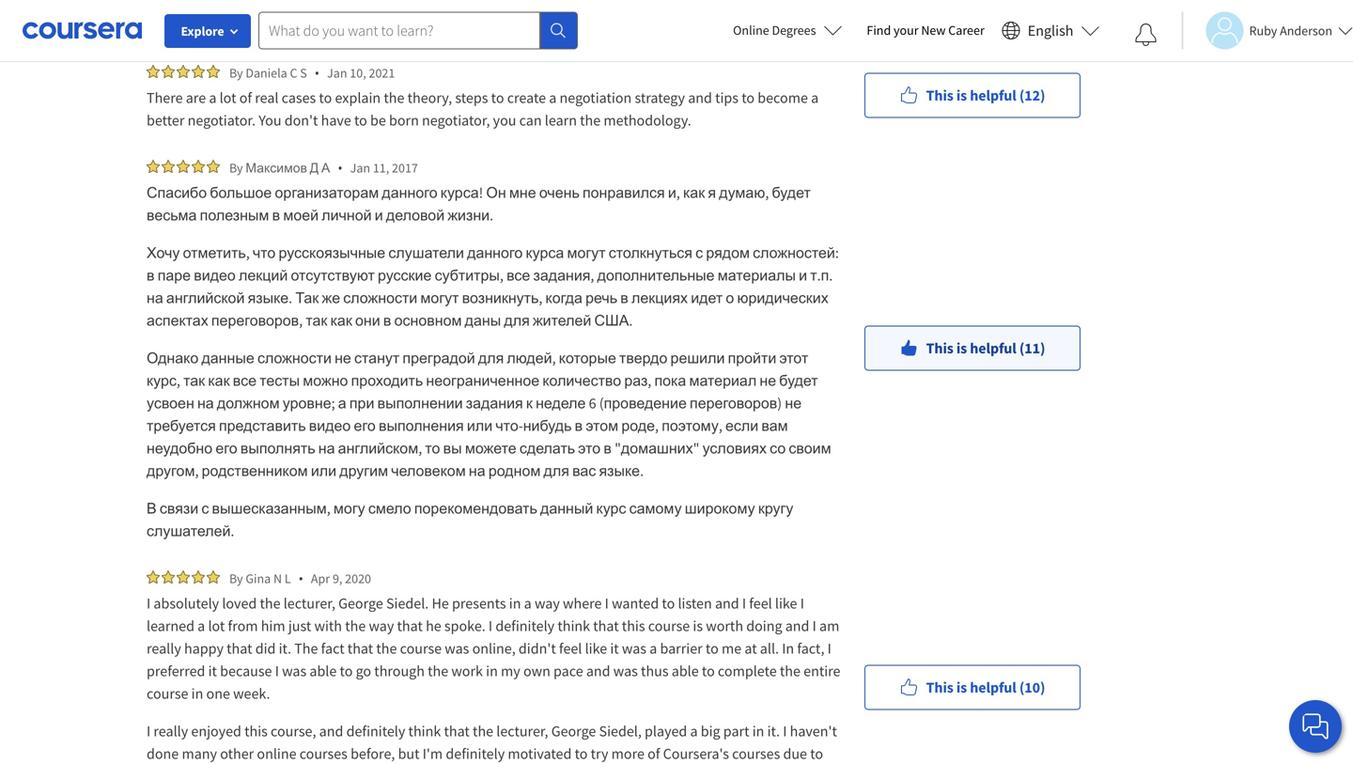 Task type: vqa. For each thing, say whether or not it's contained in the screenshot.
the This is helpful (10) Button at the bottom of page
yes



Task type: locate. For each thing, give the bounding box(es) containing it.
с right связи on the bottom of page
[[201, 499, 209, 518]]

1 helpful from the top
[[970, 86, 1017, 105]]

3 helpful from the top
[[970, 678, 1017, 697]]

1 horizontal spatial george
[[552, 722, 596, 741]]

0 vertical spatial it.
[[279, 639, 291, 658]]

helpful left the (12)
[[970, 86, 1017, 105]]

that inside i really enjoyed this course, and definitely think that the lecturer, george siedel, played a big part in it. i haven't done many other online courses before, but i'm definitely motivated to try more of coursera's courses due t
[[444, 722, 470, 741]]

0 horizontal spatial все
[[233, 371, 257, 390]]

0 horizontal spatial of
[[239, 88, 252, 107]]

to left 'listen'
[[662, 594, 675, 613]]

0 horizontal spatial this
[[244, 722, 268, 741]]

me inside excelente curso, considero que vale la pena tomarse el tiempo para aprender y descubrir parte de la belleza que posee el mundo de los negocios. aunque, me di cuenta que aun hay mucho por aprender. :)
[[435, 16, 455, 35]]

и right личной
[[375, 206, 383, 225]]

1 horizontal spatial of
[[648, 745, 660, 763]]

так
[[306, 311, 327, 330], [183, 371, 205, 390]]

это
[[578, 439, 601, 458]]

и inside спасибо большое организаторам данного курса! он мне очень понравился и, как я думаю, будет весьма полезным в моей личной и деловой жизни.
[[375, 206, 383, 225]]

языке. inside однако данные сложности не станут преградой для людей, которые твердо решили пройти этот курс, так как все тесты можно проходить неограниченное количество раз, пока материал не будет усвоен на должном уровне; а при выполнении задания к неделе 6 (проведение переговоров) не требуется представить видео его выполнения или что-нибудь в этом роде, поэтому, если вам неудобно его выполнять на английском, то вы можете сделать это в "домашних" условиях со своим другом, родственником или другим человеком на родном для вас языке.
[[599, 462, 644, 480]]

excelente
[[147, 0, 206, 12]]

0 vertical spatial like
[[775, 594, 798, 613]]

в right они
[[383, 311, 391, 330]]

1 vertical spatial of
[[648, 745, 660, 763]]

0 horizontal spatial с
[[201, 499, 209, 518]]

для inside хочу отметить, что русскоязычные слушатели данного курса могут столкнуться с рядом сложностей: в паре видео лекций отсутствуют русские субтитры, все задания, дополнительные материалы и т.п. на английской языке. так же сложности могут возникнуть, когда речь в лекциях идет о юридических аспектах переговоров, так как они в основном даны для жителей сша.
[[504, 311, 530, 330]]

2 courses from the left
[[732, 745, 780, 763]]

1 vertical spatial его
[[216, 439, 237, 458]]

helpful
[[970, 86, 1017, 105], [970, 339, 1017, 358], [970, 678, 1017, 697]]

learned
[[147, 617, 195, 635]]

2 vertical spatial this
[[927, 678, 954, 697]]

1 horizontal spatial или
[[467, 416, 493, 435]]

filled star image
[[207, 65, 220, 78], [147, 160, 160, 173], [177, 160, 190, 173], [192, 160, 205, 173], [147, 571, 160, 584], [162, 571, 175, 584], [207, 571, 220, 584]]

by inside by daniela c s • jan 10, 2021
[[229, 64, 243, 81]]

0 horizontal spatial it
[[208, 662, 217, 681]]

станут
[[354, 349, 400, 368]]

this is helpful (11) button
[[865, 326, 1081, 371]]

the inside i really enjoyed this course, and definitely think that the lecturer, george siedel, played a big part in it. i haven't done many other online courses before, but i'm definitely motivated to try more of coursera's courses due t
[[473, 722, 494, 741]]

there
[[147, 88, 183, 107]]

0 vertical spatial lot
[[220, 88, 236, 107]]

0 horizontal spatial как
[[208, 371, 230, 390]]

aunque,
[[380, 16, 432, 35]]

как left "я"
[[683, 183, 705, 202]]

1 vertical spatial будет
[[780, 371, 818, 390]]

сложности
[[343, 289, 418, 307], [258, 349, 332, 368]]

find
[[867, 22, 891, 39]]

happy
[[184, 639, 224, 658]]

1 vertical spatial •
[[338, 159, 343, 177]]

just
[[288, 617, 311, 635]]

1 horizontal spatial jan
[[350, 159, 370, 176]]

this left (11) on the top of page
[[927, 339, 954, 358]]

сложностей:
[[753, 243, 839, 262]]

данного up деловой
[[382, 183, 438, 202]]

helpful for (11)
[[970, 339, 1017, 358]]

filled star image
[[147, 65, 160, 78], [162, 65, 175, 78], [177, 65, 190, 78], [192, 65, 205, 78], [162, 160, 175, 173], [207, 160, 220, 173], [177, 571, 190, 584], [192, 571, 205, 584]]

материалы
[[718, 266, 796, 285]]

пройти
[[728, 349, 777, 368]]

course down he in the bottom of the page
[[400, 639, 442, 658]]

la up online at right
[[757, 0, 769, 12]]

to down barrier
[[702, 662, 715, 681]]

все up возникнуть,
[[507, 266, 530, 285]]

не up можно
[[335, 349, 351, 368]]

preferred
[[147, 662, 205, 681]]

lot up happy
[[208, 617, 225, 635]]

0 vertical spatial могут
[[567, 243, 606, 262]]

this for this is helpful (12)
[[927, 86, 954, 105]]

языке. inside хочу отметить, что русскоязычные слушатели данного курса могут столкнуться с рядом сложностей: в паре видео лекций отсутствуют русские субтитры, все задания, дополнительные материалы и т.п. на английской языке. так же сложности могут возникнуть, когда речь в лекциях идет о юридических аспектах переговоров, так как они в основном даны для жителей сша.
[[248, 289, 292, 307]]

0 vertical spatial helpful
[[970, 86, 1017, 105]]

видео
[[194, 266, 236, 285], [309, 416, 351, 435]]

and left the tips
[[688, 88, 712, 107]]

порекомендовать
[[414, 499, 537, 518]]

1 vertical spatial или
[[311, 462, 337, 480]]

2 horizontal spatial не
[[785, 394, 802, 413]]

the up him
[[260, 594, 281, 613]]

like up the doing
[[775, 594, 798, 613]]

основном
[[394, 311, 462, 330]]

parte
[[702, 0, 736, 12]]

is
[[957, 86, 967, 105], [957, 339, 967, 358], [693, 617, 703, 635], [957, 678, 967, 697]]

la right vale at left
[[371, 0, 383, 12]]

that down where
[[593, 617, 619, 635]]

выполнении
[[378, 394, 463, 413]]

0 vertical spatial и
[[375, 206, 383, 225]]

0 vertical spatial feel
[[749, 594, 772, 613]]

1 horizontal spatial так
[[306, 311, 327, 330]]

однако данные сложности не станут преградой для людей, которые твердо решили пройти этот курс, так как все тесты можно проходить неограниченное количество раз, пока материал не будет усвоен на должном уровне; а при выполнении задания к неделе 6 (проведение переговоров) не требуется представить видео его выполнения или что-нибудь в этом роде, поэтому, если вам неудобно его выполнять на английском, то вы можете сделать это в "домашних" условиях со своим другом, родственником или другим человеком на родном для вас языке.
[[147, 349, 835, 480]]

by inside by gina n l • apr 9, 2020
[[229, 570, 243, 587]]

1 horizontal spatial el
[[475, 0, 487, 12]]

0 horizontal spatial like
[[585, 639, 607, 658]]

me left at at the right of page
[[722, 639, 742, 658]]

george down 2020
[[339, 594, 383, 613]]

для up неограниченное
[[478, 349, 504, 368]]

i right fact,
[[828, 639, 832, 658]]

jan inside by максимов д а • jan 11, 2017
[[350, 159, 370, 176]]

1 horizontal spatial able
[[672, 662, 699, 681]]

1 vertical spatial by
[[229, 159, 243, 176]]

jan inside by daniela c s • jan 10, 2021
[[327, 64, 347, 81]]

and up in
[[786, 617, 810, 635]]

a right become
[[811, 88, 819, 107]]

0 horizontal spatial не
[[335, 349, 351, 368]]

аспектах
[[147, 311, 208, 330]]

0 horizontal spatial или
[[311, 462, 337, 480]]

0 vertical spatial с
[[696, 243, 703, 262]]

• for данного
[[338, 159, 343, 177]]

можете
[[465, 439, 517, 458]]

this for this is helpful (11)
[[927, 339, 954, 358]]

by left daniela
[[229, 64, 243, 81]]

el down curso,
[[214, 16, 226, 35]]

spoke.
[[445, 617, 486, 635]]

ruby anderson
[[1250, 22, 1333, 39]]

helpful left (10)
[[970, 678, 1017, 697]]

0 horizontal spatial и
[[375, 206, 383, 225]]

(10)
[[1020, 678, 1046, 697]]

2 horizontal spatial •
[[338, 159, 343, 177]]

могут up задания,
[[567, 243, 606, 262]]

могут up основном
[[421, 289, 459, 307]]

личной
[[322, 206, 372, 225]]

1 by from the top
[[229, 64, 243, 81]]

lot up negotiator.
[[220, 88, 236, 107]]

and right course,
[[319, 722, 343, 741]]

was down spoke.
[[445, 639, 469, 658]]

0 horizontal spatial •
[[299, 570, 304, 588]]

this for this is helpful (10)
[[927, 678, 954, 697]]

должном
[[217, 394, 280, 413]]

1 courses from the left
[[300, 745, 348, 763]]

by left gina
[[229, 570, 243, 587]]

в left паре
[[147, 266, 155, 285]]

helpful left (11) on the top of page
[[970, 339, 1017, 358]]

way left where
[[535, 594, 560, 613]]

you
[[259, 111, 282, 130]]

0 vertical spatial не
[[335, 349, 351, 368]]

1 vertical spatial jan
[[350, 159, 370, 176]]

by for большое
[[229, 159, 243, 176]]

is down 'listen'
[[693, 617, 703, 635]]

think up i'm
[[408, 722, 441, 741]]

0 vertical spatial george
[[339, 594, 383, 613]]

this
[[622, 617, 645, 635], [244, 722, 268, 741]]

1 horizontal spatial like
[[775, 594, 798, 613]]

и inside хочу отметить, что русскоязычные слушатели данного курса могут столкнуться с рядом сложностей: в паре видео лекций отсутствуют русские субтитры, все задания, дополнительные материалы и т.п. на английской языке. так же сложности могут возникнуть, когда речь в лекциях идет о юридических аспектах переговоров, так как они в основном даны для жителей сша.
[[799, 266, 808, 285]]

course down preferred at left
[[147, 684, 188, 703]]

и left the т.п.
[[799, 266, 808, 285]]

in right part
[[753, 722, 765, 741]]

неограниченное
[[426, 371, 540, 390]]

1 vertical spatial george
[[552, 722, 596, 741]]

and up worth
[[715, 594, 739, 613]]

будет inside однако данные сложности не станут преградой для людей, которые твердо решили пройти этот курс, так как все тесты можно проходить неограниченное количество раз, пока материал не будет усвоен на должном уровне; а при выполнении задания к неделе 6 (проведение переговоров) не требуется представить видео его выполнения или что-нибудь в этом роде, поэтому, если вам неудобно его выполнять на английском, то вы можете сделать это в "домашних" условиях со своим другом, родственником или другим человеком на родном для вас языке.
[[780, 371, 818, 390]]

0 horizontal spatial de
[[277, 16, 293, 35]]

0 vertical spatial lecturer,
[[284, 594, 336, 613]]

хочу отметить, что русскоязычные слушатели данного курса могут столкнуться с рядом сложностей: в паре видео лекций отсутствуют русские субтитры, все задания, дополнительные материалы и т.п. на английской языке. так же сложности могут возникнуть, когда речь в лекциях идет о юридических аспектах переговоров, так как они в основном даны для жителей сша.
[[147, 243, 842, 330]]

the up through on the bottom left of the page
[[376, 639, 397, 658]]

2 by from the top
[[229, 159, 243, 176]]

0 vertical spatial this
[[927, 86, 954, 105]]

2 helpful from the top
[[970, 339, 1017, 358]]

0 vertical spatial me
[[435, 16, 455, 35]]

0 horizontal spatial его
[[216, 439, 237, 458]]

3 this from the top
[[927, 678, 954, 697]]

будет down этот
[[780, 371, 818, 390]]

весьма
[[147, 206, 197, 225]]

1 vertical spatial могут
[[421, 289, 459, 307]]

a right the are
[[209, 88, 217, 107]]

that down work
[[444, 722, 470, 741]]

1 horizontal spatial this
[[622, 617, 645, 635]]

большое
[[210, 183, 272, 202]]

feel up pace
[[559, 639, 582, 658]]

вам
[[762, 416, 788, 435]]

2 horizontal spatial que
[[519, 16, 543, 35]]

where
[[563, 594, 602, 613]]

the down work
[[473, 722, 494, 741]]

think down where
[[558, 617, 590, 635]]

him
[[261, 617, 285, 635]]

1 vertical spatial de
[[277, 16, 293, 35]]

все inside хочу отметить, что русскоязычные слушатели данного курса могут столкнуться с рядом сложностей: в паре видео лекций отсутствуют русские субтитры, все задания, дополнительные материалы и т.п. на английской языке. так же сложности могут возникнуть, когда речь в лекциях идет о юридических аспектах переговоров, так как они в основном даны для жителей сша.
[[507, 266, 530, 285]]

0 vertical spatial think
[[558, 617, 590, 635]]

в связи с вышесказанным, могу смело порекомендовать данный курс самому широкому кругу слушателей.
[[147, 499, 797, 541]]

he
[[432, 594, 449, 613]]

1 horizontal spatial course
[[400, 639, 442, 658]]

1 horizontal spatial сложности
[[343, 289, 418, 307]]

really down learned
[[147, 639, 181, 658]]

de up :)
[[739, 0, 754, 12]]

like down where
[[585, 639, 607, 658]]

сложности inside хочу отметить, что русскоязычные слушатели данного курса могут столкнуться с рядом сложностей: в паре видео лекций отсутствуют русские субтитры, все задания, дополнительные материалы и т.п. на английской языке. так же сложности могут возникнуть, когда речь в лекциях идет о юридических аспектах переговоров, так как они в основном даны для жителей сша.
[[343, 289, 418, 307]]

переговоров)
[[690, 394, 782, 413]]

online,
[[472, 639, 516, 658]]

его
[[354, 416, 376, 435], [216, 439, 237, 458]]

None search field
[[259, 12, 578, 49]]

this inside i really enjoyed this course, and definitely think that the lecturer, george siedel, played a big part in it. i haven't done many other online courses before, but i'm definitely motivated to try more of coursera's courses due t
[[244, 722, 268, 741]]

definitely right i'm
[[446, 745, 505, 763]]

2 this from the top
[[927, 339, 954, 358]]

в left the моей
[[272, 206, 280, 225]]

0 horizontal spatial courses
[[300, 745, 348, 763]]

complete
[[718, 662, 777, 681]]

enjoyed
[[191, 722, 241, 741]]

0 horizontal spatial me
[[435, 16, 455, 35]]

definitely up didn't
[[496, 617, 555, 635]]

даны
[[465, 311, 501, 330]]

fact
[[321, 639, 345, 658]]

0 vertical spatial видео
[[194, 266, 236, 285]]

выполнять
[[240, 439, 315, 458]]

1 horizontal spatial it.
[[768, 722, 780, 741]]

tomarse
[[420, 0, 472, 12]]

show notifications image
[[1135, 24, 1158, 46]]

jan for by максимов д а • jan 11, 2017
[[350, 159, 370, 176]]

роде,
[[622, 416, 659, 435]]

с inside the в связи с вышесказанным, могу смело порекомендовать данный курс самому широкому кругу слушателей.
[[201, 499, 209, 518]]

видео inside хочу отметить, что русскоязычные слушатели данного курса могут столкнуться с рядом сложностей: в паре видео лекций отсутствуют русские субтитры, все задания, дополнительные материалы и т.п. на английской языке. так же сложности могут возникнуть, когда речь в лекциях идет о юридических аспектах переговоров, так как они в основном даны для жителей сша.
[[194, 266, 236, 285]]

1 horizontal spatial think
[[558, 617, 590, 635]]

a up the learn
[[549, 88, 557, 107]]

же
[[322, 289, 340, 307]]

1 vertical spatial так
[[183, 371, 205, 390]]

it. right part
[[768, 722, 780, 741]]

1 vertical spatial lecturer,
[[497, 722, 549, 741]]

• right s
[[315, 64, 320, 82]]

2 vertical spatial для
[[544, 462, 570, 480]]

родственником
[[202, 462, 308, 480]]

me left di
[[435, 16, 455, 35]]

1 horizontal spatial не
[[760, 371, 777, 390]]

1 vertical spatial feel
[[559, 639, 582, 658]]

0 vertical spatial of
[[239, 88, 252, 107]]

данного up the субтитры,
[[467, 243, 523, 262]]

0 horizontal spatial george
[[339, 594, 383, 613]]

1 vertical spatial и
[[799, 266, 808, 285]]

pena
[[386, 0, 417, 12]]

0 vertical spatial для
[[504, 311, 530, 330]]

1 vertical spatial this
[[244, 722, 268, 741]]

для
[[504, 311, 530, 330], [478, 349, 504, 368], [544, 462, 570, 480]]

definitely inside i absolutely loved the lecturer, george siedel. he presents in a way where i wanted to listen and i feel like i learned a lot from him just with the way that he spoke. i definitely think that this course is worth doing and i am really happy that did it. the fact that the course was online, didn't feel like it was a barrier to me at all. in fact, i preferred it because i was able to go through the work in my own pace and was thus able to complete the entire course in one week.
[[496, 617, 555, 635]]

как inside спасибо большое организаторам данного курса! он мне очень понравился и, как я думаю, будет весьма полезным в моей личной и деловой жизни.
[[683, 183, 705, 202]]

that down from
[[227, 639, 252, 658]]

to up have
[[319, 88, 332, 107]]

• right а
[[338, 159, 343, 177]]

для down возникнуть,
[[504, 311, 530, 330]]

:)
[[734, 16, 743, 35]]

daniela
[[246, 64, 287, 81]]

они
[[355, 311, 380, 330]]

1 la from the left
[[371, 0, 383, 12]]

george inside i really enjoyed this course, and definitely think that the lecturer, george siedel, played a big part in it. i haven't done many other online courses before, but i'm definitely motivated to try more of coursera's courses due t
[[552, 722, 596, 741]]

to down worth
[[706, 639, 719, 658]]

is for this is helpful (10)
[[957, 678, 967, 697]]

my
[[501, 662, 521, 681]]

паре
[[158, 266, 191, 285]]

by for absolutely
[[229, 570, 243, 587]]

de
[[739, 0, 754, 12], [277, 16, 293, 35]]

feel up the doing
[[749, 594, 772, 613]]

при
[[350, 394, 375, 413]]

1 vertical spatial данного
[[467, 243, 523, 262]]

0 horizontal spatial lecturer,
[[284, 594, 336, 613]]

way down siedel.
[[369, 617, 394, 635]]

was down the
[[282, 662, 307, 681]]

будет inside спасибо большое организаторам данного курса! он мне очень понравился и, как я думаю, будет весьма полезным в моей личной и деловой жизни.
[[772, 183, 811, 202]]

1 horizontal spatial могут
[[567, 243, 606, 262]]

на down паре
[[147, 289, 163, 307]]

• for the
[[299, 570, 304, 588]]

3 by from the top
[[229, 570, 243, 587]]

a up thus
[[650, 639, 657, 658]]

1 horizontal spatial его
[[354, 416, 376, 435]]

really inside i really enjoyed this course, and definitely think that the lecturer, george siedel, played a big part in it. i haven't done many other online courses before, but i'm definitely motivated to try more of coursera's courses due t
[[154, 722, 188, 741]]

так right курс,
[[183, 371, 205, 390]]

на down the уровне;
[[318, 439, 335, 458]]

2 vertical spatial helpful
[[970, 678, 1017, 697]]

courses down part
[[732, 745, 780, 763]]

1 this from the top
[[927, 86, 954, 105]]

courses down course,
[[300, 745, 348, 763]]

it down wanted
[[610, 639, 619, 658]]

0 vertical spatial сложности
[[343, 289, 418, 307]]

с
[[696, 243, 703, 262], [201, 499, 209, 518]]

que down excelente
[[147, 16, 171, 35]]

0 vertical spatial de
[[739, 0, 754, 12]]

данного
[[382, 183, 438, 202], [467, 243, 523, 262]]

born
[[389, 111, 419, 130]]

не up вам
[[785, 394, 802, 413]]

1 vertical spatial как
[[330, 311, 352, 330]]

to left try
[[575, 745, 588, 763]]

связи
[[160, 499, 198, 518]]

wanted
[[612, 594, 659, 613]]

0 vertical spatial really
[[147, 639, 181, 658]]

0 vertical spatial this
[[622, 617, 645, 635]]

lecturer,
[[284, 594, 336, 613], [497, 722, 549, 741]]

языке. right вас
[[599, 462, 644, 480]]

me inside i absolutely loved the lecturer, george siedel. he presents in a way where i wanted to listen and i feel like i learned a lot from him just with the way that he spoke. i definitely think that this course is worth doing and i am really happy that did it. the fact that the course was online, didn't feel like it was a barrier to me at all. in fact, i preferred it because i was able to go through the work in my own pace and was thus able to complete the entire course in one week.
[[722, 639, 742, 658]]

людей,
[[507, 349, 556, 368]]

of inside there are a lot of real cases to explain the theory, steps to create a negotiation strategy and tips to become a better negotiator. you don't have to be born negotiator, you can learn the methodology.
[[239, 88, 252, 107]]

0 horizontal spatial могут
[[421, 289, 459, 307]]

are
[[186, 88, 206, 107]]

2 vertical spatial как
[[208, 371, 230, 390]]

que left the aun
[[519, 16, 543, 35]]

1 horizontal spatial way
[[535, 594, 560, 613]]

jan left 10,
[[327, 64, 347, 81]]

is for this is helpful (12)
[[957, 86, 967, 105]]

What do you want to learn? text field
[[259, 12, 541, 49]]

by inside by максимов д а • jan 11, 2017
[[229, 159, 243, 176]]

курс,
[[147, 371, 180, 390]]

1 horizontal spatial it
[[610, 639, 619, 658]]

1 horizontal spatial la
[[757, 0, 769, 12]]

of left real at the left of page
[[239, 88, 252, 107]]

george
[[339, 594, 383, 613], [552, 722, 596, 741]]

1 vertical spatial helpful
[[970, 339, 1017, 358]]

самому
[[629, 499, 682, 518]]

many
[[182, 745, 217, 763]]

find your new career
[[867, 22, 985, 39]]

максимов
[[246, 159, 307, 176]]

0 horizontal spatial feel
[[559, 639, 582, 658]]

cases
[[282, 88, 316, 107]]

для down сделать
[[544, 462, 570, 480]]

a inside i really enjoyed this course, and definitely think that the lecturer, george siedel, played a big part in it. i haven't done many other online courses before, but i'm definitely motivated to try more of coursera's courses due t
[[690, 722, 698, 741]]

is down career
[[957, 86, 967, 105]]

the down in
[[780, 662, 801, 681]]

like
[[775, 594, 798, 613], [585, 639, 607, 658]]

•
[[315, 64, 320, 82], [338, 159, 343, 177], [299, 570, 304, 588]]

explain
[[335, 88, 381, 107]]

0 vertical spatial way
[[535, 594, 560, 613]]

george up try
[[552, 722, 596, 741]]

все inside однако данные сложности не станут преградой для людей, которые твердо решили пройти этот курс, так как все тесты можно проходить неограниченное количество раз, пока материал не будет усвоен на должном уровне; а при выполнении задания к неделе 6 (проведение переговоров) не требуется представить видео его выполнения или что-нибудь в этом роде, поэтому, если вам неудобно его выполнять на английском, то вы можете сделать это в "домашних" условиях со своим другом, родственником или другим человеком на родном для вас языке.
[[233, 371, 257, 390]]

с left рядом
[[696, 243, 703, 262]]

one
[[206, 684, 230, 703]]

all.
[[760, 639, 779, 658]]

1 horizontal spatial courses
[[732, 745, 780, 763]]

this down wanted
[[622, 617, 645, 635]]

real
[[255, 88, 279, 107]]

однако
[[147, 349, 199, 368]]

тесты
[[260, 371, 300, 390]]

2 vertical spatial •
[[299, 570, 304, 588]]



Task type: describe. For each thing, give the bounding box(es) containing it.
неделе
[[536, 394, 586, 413]]

para
[[538, 0, 566, 12]]

done
[[147, 745, 179, 763]]

своим
[[789, 439, 832, 458]]

think inside i really enjoyed this course, and definitely think that the lecturer, george siedel, played a big part in it. i haven't done many other online courses before, but i'm definitely motivated to try more of coursera's courses due t
[[408, 722, 441, 741]]

that up go
[[348, 639, 373, 658]]

i left 'am'
[[813, 617, 817, 635]]

work
[[452, 662, 483, 681]]

to left the be
[[354, 111, 367, 130]]

моей
[[283, 206, 319, 225]]

by daniela c s • jan 10, 2021
[[229, 64, 395, 82]]

1 vertical spatial it
[[208, 662, 217, 681]]

negocios.
[[317, 16, 377, 35]]

что-
[[496, 416, 523, 435]]

(проведение
[[600, 394, 687, 413]]

2 la from the left
[[757, 0, 769, 12]]

человеком
[[391, 462, 466, 480]]

to inside i really enjoyed this course, and definitely think that the lecturer, george siedel, played a big part in it. i haven't done many other online courses before, but i'm definitely motivated to try more of coursera's courses due t
[[575, 745, 588, 763]]

mucho
[[599, 16, 643, 35]]

this is helpful (12)
[[927, 86, 1046, 105]]

george inside i absolutely loved the lecturer, george siedel. he presents in a way where i wanted to listen and i feel like i learned a lot from him just with the way that he spoke. i definitely think that this course is worth doing and i am really happy that did it. the fact that the course was online, didn't feel like it was a barrier to me at all. in fact, i preferred it because i was able to go through the work in my own pace and was thus able to complete the entire course in one week.
[[339, 594, 383, 613]]

жителей
[[533, 311, 592, 330]]

the down negotiation
[[580, 111, 601, 130]]

1 vertical spatial like
[[585, 639, 607, 658]]

лекциях
[[632, 289, 688, 307]]

barrier
[[660, 639, 703, 658]]

online degrees button
[[718, 9, 858, 51]]

it. inside i really enjoyed this course, and definitely think that the lecturer, george siedel, played a big part in it. i haven't done many other online courses before, but i'm definitely motivated to try more of coursera's courses due t
[[768, 722, 780, 741]]

что
[[253, 243, 276, 262]]

вас
[[573, 462, 596, 480]]

слушатели
[[389, 243, 464, 262]]

0 horizontal spatial course
[[147, 684, 188, 703]]

уровне;
[[283, 394, 335, 413]]

y
[[630, 0, 637, 12]]

i up online,
[[489, 617, 493, 635]]

данного inside хочу отметить, что русскоязычные слушатели данного курса могут столкнуться с рядом сложностей: в паре видео лекций отсутствуют русские субтитры, все задания, дополнительные материалы и т.п. на английской языке. так же сложности могут возникнуть, когда речь в лекциях идет о юридических аспектах переговоров, так как они в основном даны для жителей сша.
[[467, 243, 523, 262]]

tips
[[715, 88, 739, 107]]

a up happy
[[198, 617, 205, 635]]

i up done
[[147, 722, 151, 741]]

i up fact,
[[801, 594, 805, 613]]

entire
[[804, 662, 841, 681]]

i up due
[[783, 722, 787, 741]]

так inside однако данные сложности не станут преградой для людей, которые твердо решили пройти этот курс, так как все тесты можно проходить неограниченное количество раз, пока материал не будет усвоен на должном уровне; а при выполнении задания к неделе 6 (проведение переговоров) не требуется представить видео его выполнения или что-нибудь в этом роде, поэтому, если вам неудобно его выполнять на английском, то вы можете сделать это в "домашних" условиях со своим другом, родственником или другим человеком на родном для вас языке.
[[183, 371, 205, 390]]

(12)
[[1020, 86, 1046, 105]]

требуется
[[147, 416, 216, 435]]

the right with on the left of the page
[[345, 617, 366, 635]]

жизни.
[[448, 206, 494, 225]]

steps
[[455, 88, 488, 107]]

2 vertical spatial definitely
[[446, 745, 505, 763]]

как inside хочу отметить, что русскоязычные слушатели данного курса могут столкнуться с рядом сложностей: в паре видео лекций отсутствуют русские субтитры, все задания, дополнительные материалы и т.п. на английской языке. так же сложности могут возникнуть, когда речь в лекциях идет о юридических аспектах переговоров, так как они в основном даны для жителей сша.
[[330, 311, 352, 330]]

как inside однако данные сложности не станут преградой для людей, которые твердо решили пройти этот курс, так как все тесты можно проходить неограниченное количество раз, пока материал не будет усвоен на должном уровне; а при выполнении задания к неделе 6 (проведение переговоров) не требуется представить видео его выполнения или что-нибудь в этом роде, поэтому, если вам неудобно его выполнять на английском, то вы можете сделать это в "домашних" условиях со своим другом, родственником или другим человеком на родном для вас языке.
[[208, 371, 230, 390]]

поэтому,
[[662, 416, 723, 435]]

в right the это
[[604, 439, 612, 458]]

of inside i really enjoyed this course, and definitely think that the lecturer, george siedel, played a big part in it. i haven't done many other online courses before, but i'm definitely motivated to try more of coursera's courses due t
[[648, 745, 660, 763]]

descubrir
[[640, 0, 699, 12]]

with
[[314, 617, 342, 635]]

it. inside i absolutely loved the lecturer, george siedel. he presents in a way where i wanted to listen and i feel like i learned a lot from him just with the way that he spoke. i definitely think that this course is worth doing and i am really happy that did it. the fact that the course was online, didn't feel like it was a barrier to me at all. in fact, i preferred it because i was able to go through the work in my own pace and was thus able to complete the entire course in one week.
[[279, 639, 291, 658]]

переговоров,
[[211, 311, 303, 330]]

условиях
[[703, 439, 767, 458]]

in left my
[[486, 662, 498, 681]]

tiempo
[[490, 0, 535, 12]]

1 vertical spatial definitely
[[346, 722, 405, 741]]

he
[[426, 617, 442, 635]]

0 vertical spatial el
[[475, 0, 487, 12]]

lot inside i absolutely loved the lecturer, george siedel. he presents in a way where i wanted to listen and i feel like i learned a lot from him just with the way that he spoke. i definitely think that this course is worth doing and i am really happy that did it. the fact that the course was online, didn't feel like it was a barrier to me at all. in fact, i preferred it because i was able to go through the work in my own pace and was thus able to complete the entire course in one week.
[[208, 617, 225, 635]]

д
[[310, 159, 319, 176]]

другим
[[340, 462, 388, 480]]

неудобно
[[147, 439, 213, 458]]

данный
[[540, 499, 593, 518]]

хочу
[[147, 243, 180, 262]]

worth
[[706, 617, 744, 635]]

coursera image
[[23, 15, 142, 45]]

lecturer, inside i really enjoyed this course, and definitely think that the lecturer, george siedel, played a big part in it. i haven't done many other online courses before, but i'm definitely motivated to try more of coursera's courses due t
[[497, 722, 549, 741]]

apr
[[311, 570, 330, 587]]

столкнуться
[[609, 243, 693, 262]]

0 vertical spatial it
[[610, 639, 619, 658]]

представить
[[219, 416, 306, 435]]

to left go
[[340, 662, 353, 681]]

in left one
[[191, 684, 203, 703]]

lecturer, inside i absolutely loved the lecturer, george siedel. he presents in a way where i wanted to listen and i feel like i learned a lot from him just with the way that he spoke. i definitely think that this course is worth doing and i am really happy that did it. the fact that the course was online, didn't feel like it was a barrier to me at all. in fact, i preferred it because i was able to go through the work in my own pace and was thus able to complete the entire course in one week.
[[284, 594, 336, 613]]

to up you
[[491, 88, 504, 107]]

сложности inside однако данные сложности не станут преградой для людей, которые твердо решили пройти этот курс, так как все тесты можно проходить неограниченное количество раз, пока материал не будет усвоен на должном уровне; а при выполнении задания к неделе 6 (проведение переговоров) не требуется представить видео его выполнения или что-нибудь в этом роде, поэтому, если вам неудобно его выполнять на английском, то вы можете сделать это в "домашних" условиях со своим другом, родственником или другим человеком на родном для вас языке.
[[258, 349, 332, 368]]

видео inside однако данные сложности не станут преградой для людей, которые твердо решили пройти этот курс, так как все тесты можно проходить неограниченное количество раз, пока материал не будет усвоен на должном уровне; а при выполнении задания к неделе 6 (проведение переговоров) не требуется представить видео его выполнения или что-нибудь в этом роде, поэтому, если вам неудобно его выполнять на английском, то вы можете сделать это в "домашних" условиях со своим другом, родственником или другим человеком на родном для вас языке.
[[309, 416, 351, 435]]

в right речь
[[621, 289, 629, 307]]

широкому
[[685, 499, 755, 518]]

gina
[[246, 570, 271, 587]]

1 able from the left
[[310, 662, 337, 681]]

degrees
[[772, 22, 816, 39]]

jan for by daniela c s • jan 10, 2021
[[327, 64, 347, 81]]

юридических
[[737, 289, 829, 307]]

субтитры,
[[435, 266, 504, 285]]

a up didn't
[[524, 594, 532, 613]]

other
[[220, 745, 254, 763]]

i up worth
[[742, 594, 746, 613]]

i absolutely loved the lecturer, george siedel. he presents in a way where i wanted to listen and i feel like i learned a lot from him just with the way that he spoke. i definitely think that this course is worth doing and i am really happy that did it. the fact that the course was online, didn't feel like it was a barrier to me at all. in fact, i preferred it because i was able to go through the work in my own pace and was thus able to complete the entire course in one week.
[[147, 594, 844, 703]]

0 vertical spatial или
[[467, 416, 493, 435]]

а
[[321, 159, 330, 176]]

mundo
[[229, 16, 274, 35]]

can
[[519, 111, 542, 130]]

1 horizontal spatial que
[[316, 0, 340, 12]]

was left thus
[[614, 662, 638, 681]]

to right the tips
[[742, 88, 755, 107]]

siedel,
[[599, 722, 642, 741]]

0 horizontal spatial el
[[214, 16, 226, 35]]

ruby anderson button
[[1182, 12, 1354, 49]]

chat with us image
[[1301, 712, 1331, 742]]

количество
[[543, 371, 621, 390]]

english button
[[994, 0, 1108, 61]]

por
[[646, 16, 668, 35]]

0 horizontal spatial que
[[147, 16, 171, 35]]

belleza
[[772, 0, 816, 12]]

excelente curso, considero que vale la pena tomarse el tiempo para aprender y descubrir parte de la belleza que posee el mundo de los negocios. aunque, me di cuenta que aun hay mucho por aprender. :)
[[147, 0, 819, 35]]

the left work
[[428, 662, 449, 681]]

english
[[1028, 21, 1074, 40]]

the up born
[[384, 88, 405, 107]]

2 horizontal spatial course
[[648, 617, 690, 635]]

negotiation
[[560, 88, 632, 107]]

на inside хочу отметить, что русскоязычные слушатели данного курса могут столкнуться с рядом сложностей: в паре видео лекций отсутствуют русские субтитры, все задания, дополнительные материалы и т.п. на английской языке. так же сложности могут возникнуть, когда речь в лекциях идет о юридических аспектах переговоров, так как они в основном даны для жителей сша.
[[147, 289, 163, 307]]

данные
[[202, 349, 255, 368]]

i down did
[[275, 662, 279, 681]]

helpful for (10)
[[970, 678, 1017, 697]]

6
[[589, 394, 597, 413]]

на up требуется
[[197, 394, 214, 413]]

когда
[[546, 289, 583, 307]]

другом,
[[147, 462, 199, 480]]

negotiator.
[[188, 111, 256, 130]]

1 vertical spatial way
[[369, 617, 394, 635]]

was up thus
[[622, 639, 647, 658]]

i really enjoyed this course, and definitely think that the lecturer, george siedel, played a big part in it. i haven't done many other online courses before, but i'm definitely motivated to try more of coursera's courses due t
[[147, 722, 840, 764]]

in inside i really enjoyed this course, and definitely think that the lecturer, george siedel, played a big part in it. i haven't done many other online courses before, but i'm definitely motivated to try more of coursera's courses due t
[[753, 722, 765, 741]]

this inside i absolutely loved the lecturer, george siedel. he presents in a way where i wanted to listen and i feel like i learned a lot from him just with the way that he spoke. i definitely think that this course is worth doing and i am really happy that did it. the fact that the course was online, didn't feel like it was a barrier to me at all. in fact, i preferred it because i was able to go through the work in my own pace and was thus able to complete the entire course in one week.
[[622, 617, 645, 635]]

become
[[758, 88, 808, 107]]

helpful for (12)
[[970, 86, 1017, 105]]

так inside хочу отметить, что русскоязычные слушатели данного курса могут столкнуться с рядом сложностей: в паре видео лекций отсутствуют русские субтитры, все задания, дополнительные материалы и т.п. на английской языке. так же сложности могут возникнуть, когда речь в лекциях идет о юридических аспектах переговоров, так как они в основном даны для жителей сша.
[[306, 311, 327, 330]]

которые
[[559, 349, 617, 368]]

i right where
[[605, 594, 609, 613]]

этом
[[586, 416, 619, 435]]

online degrees
[[733, 22, 816, 39]]

and inside i really enjoyed this course, and definitely think that the lecturer, george siedel, played a big part in it. i haven't done many other online courses before, but i'm definitely motivated to try more of coursera's courses due t
[[319, 722, 343, 741]]

in right presents
[[509, 594, 521, 613]]

1 vertical spatial course
[[400, 639, 442, 658]]

you
[[493, 111, 516, 130]]

pace
[[554, 662, 583, 681]]

think inside i absolutely loved the lecturer, george siedel. he presents in a way where i wanted to listen and i feel like i learned a lot from him just with the way that he spoke. i definitely think that this course is worth doing and i am really happy that did it. the fact that the course was online, didn't feel like it was a barrier to me at all. in fact, i preferred it because i was able to go through the work in my own pace and was thus able to complete the entire course in one week.
[[558, 617, 590, 635]]

1 vertical spatial для
[[478, 349, 504, 368]]

2 vertical spatial не
[[785, 394, 802, 413]]

i up learned
[[147, 594, 151, 613]]

is inside i absolutely loved the lecturer, george siedel. he presents in a way where i wanted to listen and i feel like i learned a lot from him just with the way that he spoke. i definitely think that this course is worth doing and i am really happy that did it. the fact that the course was online, didn't feel like it was a barrier to me at all. in fact, i preferred it because i was able to go through the work in my own pace and was thus able to complete the entire course in one week.
[[693, 617, 703, 635]]

с inside хочу отметить, что русскоязычные слушатели данного курса могут столкнуться с рядом сложностей: в паре видео лекций отсутствуют русские субтитры, все задания, дополнительные материалы и т.п. на английской языке. так же сложности могут возникнуть, когда речь в лекциях идет о юридических аспектах переговоров, так как они в основном даны для жителей сша.
[[696, 243, 703, 262]]

c
[[290, 64, 298, 81]]

vale
[[343, 0, 368, 12]]

на down можете
[[469, 462, 486, 480]]

в left этом
[[575, 416, 583, 435]]

в inside спасибо большое организаторам данного курса! он мне очень понравился и, как я думаю, будет весьма полезным в моей личной и деловой жизни.
[[272, 206, 280, 225]]

0 vertical spatial его
[[354, 416, 376, 435]]

this is helpful (12) button
[[865, 73, 1081, 118]]

negotiator,
[[422, 111, 490, 130]]

1 vertical spatial не
[[760, 371, 777, 390]]

о
[[726, 289, 734, 307]]

that down siedel.
[[397, 617, 423, 635]]

2 able from the left
[[672, 662, 699, 681]]

спасибо
[[147, 183, 207, 202]]

is for this is helpful (11)
[[957, 339, 967, 358]]

lot inside there are a lot of real cases to explain the theory, steps to create a negotiation strategy and tips to become a better negotiator. you don't have to be born negotiator, you can learn the methodology.
[[220, 88, 236, 107]]

really inside i absolutely loved the lecturer, george siedel. he presents in a way where i wanted to listen and i feel like i learned a lot from him just with the way that he spoke. i definitely think that this course is worth doing and i am really happy that did it. the fact that the course was online, didn't feel like it was a barrier to me at all. in fact, i preferred it because i was able to go through the work in my own pace and was thus able to complete the entire course in one week.
[[147, 639, 181, 658]]

course,
[[271, 722, 316, 741]]

данного inside спасибо большое организаторам данного курса! он мне очень понравился и, как я думаю, будет весьма полезным в моей личной и деловой жизни.
[[382, 183, 438, 202]]

1 horizontal spatial feel
[[749, 594, 772, 613]]

усвоен
[[147, 394, 194, 413]]

by gina n l • apr 9, 2020
[[229, 570, 371, 588]]

он
[[486, 183, 506, 202]]

explore
[[181, 23, 224, 39]]

and right pace
[[586, 662, 611, 681]]

and inside there are a lot of real cases to explain the theory, steps to create a negotiation strategy and tips to become a better negotiator. you don't have to be born negotiator, you can learn the methodology.
[[688, 88, 712, 107]]

раз,
[[624, 371, 652, 390]]

1 horizontal spatial •
[[315, 64, 320, 82]]

в
[[147, 499, 157, 518]]



